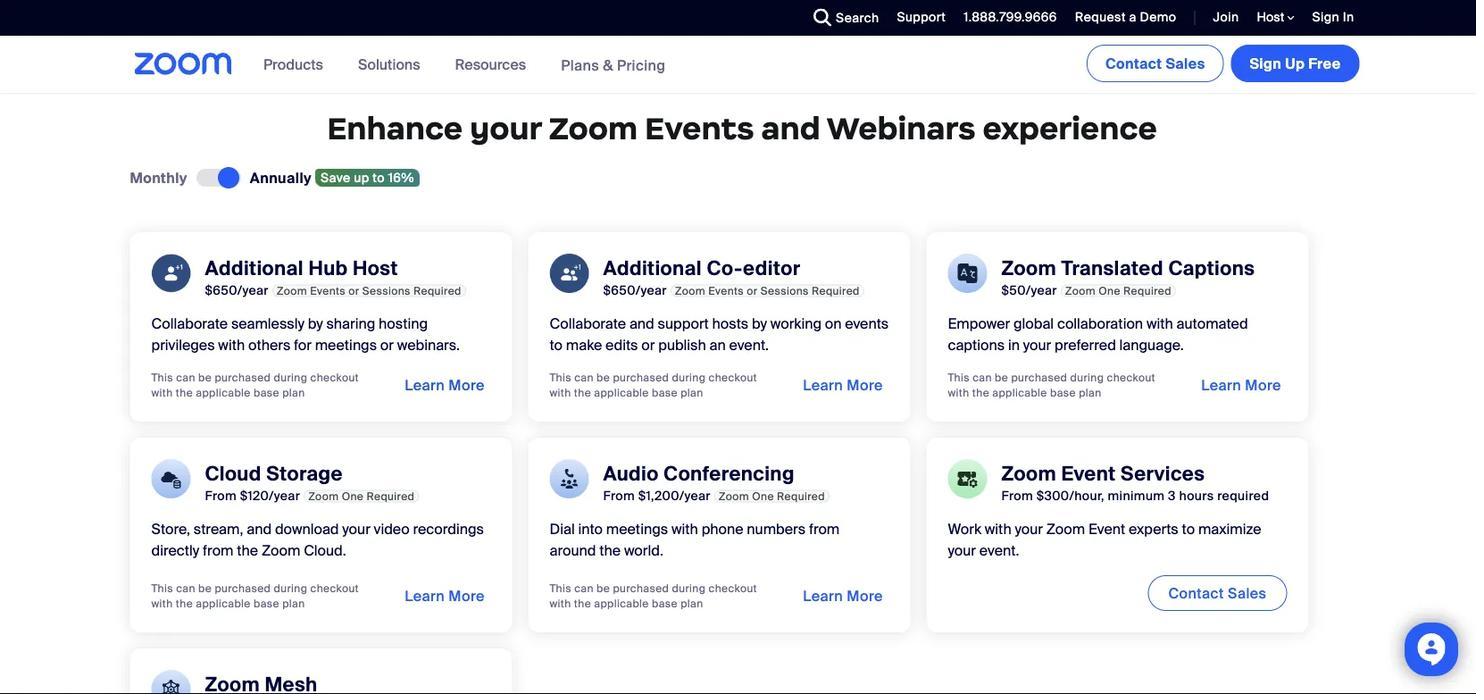 Task type: describe. For each thing, give the bounding box(es) containing it.
the for additional co-editor
[[574, 386, 591, 399]]

zoom inside additional co-editor $650/year zoom events or sessions required
[[675, 284, 706, 298]]

checkout for translated
[[1107, 370, 1156, 384]]

by inside collaborate and support hosts by working on events to make edits or publish an event.
[[752, 314, 767, 333]]

sales inside the meetings navigation
[[1166, 54, 1206, 73]]

during for conferencing
[[672, 581, 706, 595]]

empower global collaboration with automated captions in your preferred language.
[[948, 314, 1249, 354]]

applicable for additional co-editor
[[594, 386, 649, 399]]

audio conferencing from $1,200/year zoom one required
[[604, 461, 825, 504]]

zoom inside work with your zoom event experts to maximize your event.
[[1047, 520, 1086, 538]]

edits
[[606, 336, 638, 354]]

be for zoom translated captions
[[995, 370, 1009, 384]]

zoom inside 'cloud storage from $120/year zoom one required'
[[308, 489, 339, 503]]

co-
[[707, 256, 743, 281]]

be for audio conferencing
[[597, 581, 610, 595]]

captions
[[1169, 256, 1256, 281]]

your inside store, stream, and download your video recordings directly from the zoom cloud.
[[342, 520, 371, 538]]

the inside dial into meetings with phone numbers from around the world.
[[600, 541, 621, 560]]

join link up the meetings navigation
[[1214, 9, 1240, 25]]

your down work
[[948, 541, 977, 560]]

with inside dial into meetings with phone numbers from around the world.
[[672, 520, 699, 538]]

$650/year for additional co-editor
[[604, 282, 667, 299]]

purchased for additional hub host
[[215, 370, 271, 384]]

with down around
[[550, 596, 571, 610]]

learn more for audio conferencing
[[803, 587, 883, 605]]

plan for translated
[[1079, 386, 1102, 399]]

events for additional hub host
[[310, 284, 346, 298]]

checkout for conferencing
[[709, 581, 758, 595]]

in
[[1343, 9, 1355, 25]]

event. inside work with your zoom event experts to maximize your event.
[[980, 541, 1020, 560]]

required for zoom translated captions
[[1124, 284, 1172, 298]]

collaborate and support hosts by working on events to make edits or publish an event.
[[550, 314, 889, 354]]

this can be purchased during checkout with the applicable base plan for conferencing
[[550, 581, 758, 610]]

the for audio conferencing
[[574, 596, 591, 610]]

purchased for audio conferencing
[[613, 581, 669, 595]]

with down 'directly'
[[151, 596, 173, 610]]

this can be purchased during checkout with the applicable base plan for translated
[[948, 370, 1156, 399]]

annually save up to 16%
[[250, 169, 414, 187]]

or inside the collaborate seamlessly by sharing hosting privileges with others for meetings or webinars.
[[380, 336, 394, 354]]

up
[[354, 169, 370, 186]]

can for zoom translated captions
[[973, 370, 992, 384]]

cloud storage from $120/year zoom one required
[[205, 461, 415, 504]]

base for hub
[[254, 386, 280, 399]]

empower
[[948, 314, 1011, 333]]

&
[[603, 56, 614, 74]]

one for translated
[[1099, 284, 1121, 298]]

services
[[1121, 461, 1206, 487]]

automated
[[1177, 314, 1249, 333]]

$650/year for additional hub host
[[205, 282, 269, 299]]

collaboration
[[1058, 314, 1144, 333]]

2 horizontal spatial and
[[762, 109, 821, 148]]

1 vertical spatial contact
[[1169, 584, 1225, 603]]

others
[[248, 336, 291, 354]]

plans
[[561, 56, 600, 74]]

from inside zoom event services from $300/hour, minimum 3 hours required
[[1002, 488, 1034, 504]]

from inside store, stream, and download your video recordings directly from the zoom cloud.
[[203, 541, 234, 560]]

zoom down plans
[[549, 109, 638, 148]]

event inside work with your zoom event experts to maximize your event.
[[1089, 520, 1126, 538]]

1 vertical spatial contact sales link
[[1148, 575, 1288, 611]]

zoom logo image
[[134, 53, 232, 75]]

from for cloud storage
[[205, 488, 237, 504]]

preferred
[[1055, 336, 1117, 354]]

support
[[897, 9, 946, 25]]

for
[[294, 336, 312, 354]]

enhance your zoom events and webinars experience
[[327, 109, 1158, 148]]

required
[[1218, 488, 1270, 504]]

translated
[[1062, 256, 1164, 281]]

events down pricing
[[645, 109, 755, 148]]

dial
[[550, 520, 575, 538]]

products
[[264, 55, 323, 74]]

zoom inside audio conferencing from $1,200/year zoom one required
[[719, 489, 750, 503]]

captions
[[948, 336, 1005, 354]]

maximize
[[1199, 520, 1262, 538]]

banner containing contact sales
[[113, 36, 1364, 94]]

collaborate for additional hub host
[[151, 314, 228, 333]]

on
[[825, 314, 842, 333]]

working
[[771, 314, 822, 333]]

with inside work with your zoom event experts to maximize your event.
[[985, 520, 1012, 538]]

events
[[845, 314, 889, 333]]

or inside additional co-editor $650/year zoom events or sessions required
[[747, 284, 758, 298]]

monthly
[[130, 169, 187, 187]]

checkout for storage
[[311, 581, 359, 595]]

work with your zoom event experts to maximize your event.
[[948, 520, 1262, 560]]

applicable for audio conferencing
[[594, 596, 649, 610]]

join link left host dropdown button
[[1200, 0, 1244, 36]]

sign for sign in
[[1313, 9, 1340, 25]]

can for additional hub host
[[176, 370, 195, 384]]

make
[[566, 336, 602, 354]]

zoom translated captions logo image
[[948, 254, 988, 293]]

zoom translated captions $50/year zoom one required
[[1002, 256, 1256, 299]]

search button
[[801, 0, 884, 36]]

solutions
[[358, 55, 420, 74]]

the for additional hub host
[[176, 386, 193, 399]]

checkout for hub
[[311, 370, 359, 384]]

free
[[1309, 54, 1341, 73]]

event inside zoom event services from $300/hour, minimum 3 hours required
[[1062, 461, 1116, 487]]

base for conferencing
[[652, 596, 678, 610]]

learn more for additional co-editor
[[803, 376, 883, 395]]

host inside dropdown button
[[1258, 9, 1288, 25]]

search
[[836, 9, 880, 26]]

with down 'make'
[[550, 386, 571, 399]]

base for storage
[[254, 596, 280, 610]]

learn for cloud storage
[[405, 587, 445, 605]]

with inside "empower global collaboration with automated captions in your preferred language."
[[1147, 314, 1174, 333]]

additional hub host $650/year zoom events or sessions required
[[205, 256, 462, 299]]

one for conferencing
[[752, 489, 774, 503]]

plan for conferencing
[[681, 596, 704, 610]]

with down privileges
[[151, 386, 173, 399]]

zoom up collaboration
[[1066, 284, 1096, 298]]

sessions for editor
[[761, 284, 809, 298]]

the for cloud storage
[[176, 596, 193, 610]]

world.
[[624, 541, 664, 560]]

language.
[[1120, 336, 1184, 354]]

purchased for zoom translated captions
[[1012, 370, 1068, 384]]

can for cloud storage
[[176, 581, 195, 595]]

additional for additional hub host
[[205, 256, 304, 281]]

around
[[550, 541, 596, 560]]

to inside annually save up to 16%
[[373, 169, 385, 186]]

dial into meetings with phone numbers from around the world.
[[550, 520, 840, 560]]

experts
[[1129, 520, 1179, 538]]

zoom mesh logo image
[[151, 670, 191, 694]]

learn more for cloud storage
[[405, 587, 485, 605]]

into
[[578, 520, 603, 538]]

base for translated
[[1051, 386, 1076, 399]]

your down $300/hour,
[[1015, 520, 1043, 538]]

annually
[[250, 169, 312, 187]]

a
[[1130, 9, 1137, 25]]

publish
[[659, 336, 706, 354]]

by inside the collaborate seamlessly by sharing hosting privileges with others for meetings or webinars.
[[308, 314, 323, 333]]

privileges
[[151, 336, 215, 354]]

join
[[1214, 9, 1240, 25]]

demo
[[1141, 9, 1177, 25]]

enhance
[[327, 109, 463, 148]]

recordings
[[413, 520, 484, 538]]

more for additional co-editor
[[847, 376, 883, 395]]

cloud
[[205, 461, 262, 487]]

zoom inside zoom event services from $300/hour, minimum 3 hours required
[[1002, 461, 1057, 487]]

numbers
[[747, 520, 806, 538]]

purchased for additional co-editor
[[613, 370, 669, 384]]

your inside "empower global collaboration with automated captions in your preferred language."
[[1024, 336, 1052, 354]]

video
[[374, 520, 410, 538]]

sign for sign up free
[[1250, 54, 1282, 73]]

audio
[[604, 461, 659, 487]]

webinars.
[[397, 336, 460, 354]]

can for additional co-editor
[[575, 370, 594, 384]]

$300/hour,
[[1037, 488, 1105, 504]]

base for co-
[[652, 386, 678, 399]]

16%
[[388, 169, 414, 186]]

sharing
[[326, 314, 375, 333]]



Task type: vqa. For each thing, say whether or not it's contained in the screenshot.


Task type: locate. For each thing, give the bounding box(es) containing it.
applicable for zoom translated captions
[[993, 386, 1048, 399]]

$1,200/year
[[639, 488, 711, 504]]

learn more for zoom translated captions
[[1202, 376, 1282, 395]]

one
[[1099, 284, 1121, 298], [342, 489, 364, 503], [752, 489, 774, 503]]

1 vertical spatial event
[[1089, 520, 1126, 538]]

1 horizontal spatial sales
[[1228, 584, 1267, 603]]

one inside audio conferencing from $1,200/year zoom one required
[[752, 489, 774, 503]]

meetings inside the collaborate seamlessly by sharing hosting privileges with others for meetings or webinars.
[[315, 336, 377, 354]]

additional hub host logo image
[[151, 254, 191, 293]]

1 vertical spatial to
[[550, 336, 563, 354]]

required down translated
[[1124, 284, 1172, 298]]

store, stream, and download your video recordings directly from the zoom cloud.
[[151, 520, 484, 560]]

can for audio conferencing
[[575, 581, 594, 595]]

in
[[1009, 336, 1020, 354]]

events inside additional co-editor $650/year zoom events or sessions required
[[709, 284, 744, 298]]

to right up
[[373, 169, 385, 186]]

webinars
[[827, 109, 976, 148]]

$50/year
[[1002, 282, 1058, 299]]

1 sessions from the left
[[363, 284, 411, 298]]

storage
[[266, 461, 343, 487]]

required inside additional hub host $650/year zoom events or sessions required
[[414, 284, 462, 298]]

0 vertical spatial event
[[1062, 461, 1116, 487]]

during down for
[[274, 370, 308, 384]]

zoom down conferencing
[[719, 489, 750, 503]]

applicable down 'directly'
[[196, 596, 251, 610]]

plan for co-
[[681, 386, 704, 399]]

global
[[1014, 314, 1054, 333]]

required for cloud storage
[[367, 489, 415, 503]]

0 vertical spatial contact
[[1106, 54, 1163, 73]]

sign left 'up'
[[1250, 54, 1282, 73]]

sessions for host
[[363, 284, 411, 298]]

this can be purchased during checkout with the applicable base plan down publish
[[550, 370, 758, 399]]

your
[[470, 109, 542, 148], [1024, 336, 1052, 354], [342, 520, 371, 538], [1015, 520, 1043, 538], [948, 541, 977, 560]]

by right hosts
[[752, 314, 767, 333]]

be down privileges
[[198, 370, 212, 384]]

1 horizontal spatial and
[[630, 314, 655, 333]]

or up sharing
[[349, 284, 360, 298]]

contact inside the meetings navigation
[[1106, 54, 1163, 73]]

additional inside additional hub host $650/year zoom events or sessions required
[[205, 256, 304, 281]]

can down 'make'
[[575, 370, 594, 384]]

0 horizontal spatial sessions
[[363, 284, 411, 298]]

contact sales link down 'maximize'
[[1148, 575, 1288, 611]]

0 vertical spatial sign
[[1313, 9, 1340, 25]]

0 horizontal spatial one
[[342, 489, 364, 503]]

2 by from the left
[[752, 314, 767, 333]]

2 vertical spatial and
[[247, 520, 272, 538]]

cloud storage logo image
[[151, 459, 191, 499]]

1.888.799.9666
[[964, 9, 1058, 25]]

this can be purchased during checkout with the applicable base plan down the stream,
[[151, 581, 359, 610]]

download
[[275, 520, 339, 538]]

solutions button
[[358, 36, 428, 93]]

2 horizontal spatial from
[[1002, 488, 1034, 504]]

from down the stream,
[[203, 541, 234, 560]]

pricing
[[617, 56, 666, 74]]

zoom event services from $300/hour, minimum 3 hours required
[[1002, 461, 1270, 504]]

support
[[658, 314, 709, 333]]

sign inside button
[[1250, 54, 1282, 73]]

this down 'make'
[[550, 370, 572, 384]]

this for additional co-editor
[[550, 370, 572, 384]]

during down dial into meetings with phone numbers from around the world.
[[672, 581, 706, 595]]

to inside work with your zoom event experts to maximize your event.
[[1182, 520, 1195, 538]]

one inside zoom translated captions $50/year zoom one required
[[1099, 284, 1121, 298]]

cloud.
[[304, 541, 346, 560]]

base down world. at the bottom left of the page
[[652, 596, 678, 610]]

3 from from the left
[[1002, 488, 1034, 504]]

from inside audio conferencing from $1,200/year zoom one required
[[604, 488, 635, 504]]

can down privileges
[[176, 370, 195, 384]]

1 horizontal spatial one
[[752, 489, 774, 503]]

from inside dial into meetings with phone numbers from around the world.
[[809, 520, 840, 538]]

during for translated
[[1071, 370, 1105, 384]]

during down publish
[[672, 370, 706, 384]]

plans & pricing
[[561, 56, 666, 74]]

1 vertical spatial and
[[630, 314, 655, 333]]

base down preferred
[[1051, 386, 1076, 399]]

applicable for cloud storage
[[196, 596, 251, 610]]

sign in
[[1313, 9, 1355, 25]]

applicable
[[196, 386, 251, 399], [594, 386, 649, 399], [993, 386, 1048, 399], [196, 596, 251, 610], [594, 596, 649, 610]]

an
[[710, 336, 726, 354]]

event.
[[730, 336, 769, 354], [980, 541, 1020, 560]]

be for additional hub host
[[198, 370, 212, 384]]

required inside zoom translated captions $50/year zoom one required
[[1124, 284, 1172, 298]]

be for additional co-editor
[[597, 370, 610, 384]]

sessions
[[363, 284, 411, 298], [761, 284, 809, 298]]

1 vertical spatial sales
[[1228, 584, 1267, 603]]

required inside additional co-editor $650/year zoom events or sessions required
[[812, 284, 860, 298]]

with up language.
[[1147, 314, 1174, 333]]

or right edits
[[642, 336, 655, 354]]

event. down hosts
[[730, 336, 769, 354]]

1 horizontal spatial event.
[[980, 541, 1020, 560]]

contact sales inside the meetings navigation
[[1106, 54, 1206, 73]]

during for storage
[[274, 581, 308, 595]]

1 horizontal spatial from
[[809, 520, 840, 538]]

or inside collaborate and support hosts by working on events to make edits or publish an event.
[[642, 336, 655, 354]]

from down cloud on the left bottom of the page
[[205, 488, 237, 504]]

store,
[[151, 520, 190, 538]]

resources button
[[455, 36, 534, 93]]

hours
[[1180, 488, 1215, 504]]

more for audio conferencing
[[847, 587, 883, 605]]

zoom event services logo image
[[948, 459, 988, 499]]

save
[[321, 169, 351, 186]]

1 additional from the left
[[205, 256, 304, 281]]

1 vertical spatial event.
[[980, 541, 1020, 560]]

conferencing
[[664, 461, 795, 487]]

event. inside collaborate and support hosts by working on events to make edits or publish an event.
[[730, 336, 769, 354]]

plan for hub
[[282, 386, 305, 399]]

1 horizontal spatial from
[[604, 488, 635, 504]]

plan for storage
[[282, 596, 305, 610]]

0 horizontal spatial to
[[373, 169, 385, 186]]

meetings inside dial into meetings with phone numbers from around the world.
[[606, 520, 668, 538]]

1 horizontal spatial $650/year
[[604, 282, 667, 299]]

zoom down $300/hour,
[[1047, 520, 1086, 538]]

0 horizontal spatial event.
[[730, 336, 769, 354]]

zoom down storage
[[308, 489, 339, 503]]

1 from from the left
[[205, 488, 237, 504]]

applicable down privileges
[[196, 386, 251, 399]]

your down resources dropdown button
[[470, 109, 542, 148]]

0 horizontal spatial host
[[353, 256, 398, 281]]

0 vertical spatial to
[[373, 169, 385, 186]]

the down privileges
[[176, 386, 193, 399]]

during for hub
[[274, 370, 308, 384]]

$650/year up edits
[[604, 282, 667, 299]]

one up numbers
[[752, 489, 774, 503]]

up
[[1286, 54, 1305, 73]]

required up numbers
[[777, 489, 825, 503]]

the down 'captions'
[[973, 386, 990, 399]]

1 horizontal spatial sessions
[[761, 284, 809, 298]]

banner
[[113, 36, 1364, 94]]

experience
[[983, 109, 1158, 148]]

host inside additional hub host $650/year zoom events or sessions required
[[353, 256, 398, 281]]

collaborate inside the collaborate seamlessly by sharing hosting privileges with others for meetings or webinars.
[[151, 314, 228, 333]]

the inside store, stream, and download your video recordings directly from the zoom cloud.
[[237, 541, 258, 560]]

learn more for additional hub host
[[405, 376, 485, 395]]

contact sales
[[1106, 54, 1206, 73], [1169, 584, 1267, 603]]

sign in link
[[1300, 0, 1364, 36], [1313, 9, 1355, 25]]

resources
[[455, 55, 526, 74]]

collaborate up privileges
[[151, 314, 228, 333]]

more
[[449, 376, 485, 395], [847, 376, 883, 395], [1246, 376, 1282, 395], [449, 587, 485, 605], [847, 587, 883, 605]]

during down preferred
[[1071, 370, 1105, 384]]

cell
[[140, 0, 1337, 5]]

0 horizontal spatial collaborate
[[151, 314, 228, 333]]

during for co-
[[672, 370, 706, 384]]

1 horizontal spatial to
[[550, 336, 563, 354]]

1 horizontal spatial contact
[[1169, 584, 1225, 603]]

product information navigation
[[250, 36, 679, 94]]

can down 'directly'
[[176, 581, 195, 595]]

zoom up $300/hour,
[[1002, 461, 1057, 487]]

to
[[373, 169, 385, 186], [550, 336, 563, 354], [1182, 520, 1195, 538]]

$120/year
[[240, 488, 300, 504]]

be for cloud storage
[[198, 581, 212, 595]]

0 horizontal spatial $650/year
[[205, 282, 269, 299]]

additional inside additional co-editor $650/year zoom events or sessions required
[[604, 256, 702, 281]]

0 vertical spatial event.
[[730, 336, 769, 354]]

this can be purchased during checkout with the applicable base plan down world. at the bottom left of the page
[[550, 581, 758, 610]]

with down 'captions'
[[948, 386, 970, 399]]

zoom down download
[[262, 541, 301, 560]]

checkout down for
[[311, 370, 359, 384]]

contact down 'maximize'
[[1169, 584, 1225, 603]]

2 $650/year from the left
[[604, 282, 667, 299]]

host
[[1258, 9, 1288, 25], [353, 256, 398, 281]]

meetings
[[315, 336, 377, 354], [606, 520, 668, 538]]

0 horizontal spatial meetings
[[315, 336, 377, 354]]

more for zoom translated captions
[[1246, 376, 1282, 395]]

3
[[1169, 488, 1177, 504]]

one down storage
[[342, 489, 364, 503]]

one for storage
[[342, 489, 364, 503]]

be down 'directly'
[[198, 581, 212, 595]]

required inside 'cloud storage from $120/year zoom one required'
[[367, 489, 415, 503]]

plan
[[282, 386, 305, 399], [681, 386, 704, 399], [1079, 386, 1102, 399], [282, 596, 305, 610], [681, 596, 704, 610]]

1 $650/year from the left
[[205, 282, 269, 299]]

meetings navigation
[[1084, 36, 1364, 86]]

this can be purchased during checkout with the applicable base plan down preferred
[[948, 370, 1156, 399]]

host button
[[1258, 9, 1295, 26]]

be down into
[[597, 581, 610, 595]]

1 vertical spatial sign
[[1250, 54, 1282, 73]]

the down the stream,
[[237, 541, 258, 560]]

be down in
[[995, 370, 1009, 384]]

1.888.799.9666 button
[[951, 0, 1062, 36], [964, 9, 1058, 25]]

zoom
[[549, 109, 638, 148], [1002, 256, 1057, 281], [277, 284, 307, 298], [675, 284, 706, 298], [1066, 284, 1096, 298], [1002, 461, 1057, 487], [308, 489, 339, 503], [719, 489, 750, 503], [1047, 520, 1086, 538], [262, 541, 301, 560]]

work
[[948, 520, 982, 538]]

learn for zoom translated captions
[[1202, 376, 1242, 395]]

sessions up hosting
[[363, 284, 411, 298]]

applicable down in
[[993, 386, 1048, 399]]

sessions inside additional co-editor $650/year zoom events or sessions required
[[761, 284, 809, 298]]

events down co-
[[709, 284, 744, 298]]

collaborate for additional co-editor
[[550, 314, 626, 333]]

host right "hub"
[[353, 256, 398, 281]]

host right join
[[1258, 9, 1288, 25]]

zoom inside store, stream, and download your video recordings directly from the zoom cloud.
[[262, 541, 301, 560]]

more for additional hub host
[[449, 376, 485, 395]]

from
[[809, 520, 840, 538], [203, 541, 234, 560]]

additional for additional co-editor
[[604, 256, 702, 281]]

stream,
[[194, 520, 243, 538]]

checkout down phone
[[709, 581, 758, 595]]

or down hosting
[[380, 336, 394, 354]]

this can be purchased during checkout with the applicable base plan for hub
[[151, 370, 359, 399]]

2 from from the left
[[604, 488, 635, 504]]

seamlessly
[[231, 314, 305, 333]]

editor
[[743, 256, 801, 281]]

1 horizontal spatial sign
[[1313, 9, 1340, 25]]

hub
[[309, 256, 348, 281]]

events for additional co-editor
[[709, 284, 744, 298]]

from inside 'cloud storage from $120/year zoom one required'
[[205, 488, 237, 504]]

your left video
[[342, 520, 371, 538]]

learn for additional hub host
[[405, 376, 445, 395]]

events down "hub"
[[310, 284, 346, 298]]

2 additional from the left
[[604, 256, 702, 281]]

events
[[645, 109, 755, 148], [310, 284, 346, 298], [709, 284, 744, 298]]

additional up the seamlessly
[[205, 256, 304, 281]]

0 vertical spatial host
[[1258, 9, 1288, 25]]

0 horizontal spatial from
[[205, 488, 237, 504]]

learn down numbers
[[803, 587, 843, 605]]

1 horizontal spatial by
[[752, 314, 767, 333]]

hosts
[[713, 314, 749, 333]]

1 vertical spatial contact sales
[[1169, 584, 1267, 603]]

1 collaborate from the left
[[151, 314, 228, 333]]

and
[[762, 109, 821, 148], [630, 314, 655, 333], [247, 520, 272, 538]]

0 vertical spatial contact sales
[[1106, 54, 1206, 73]]

sign
[[1313, 9, 1340, 25], [1250, 54, 1282, 73]]

0 vertical spatial meetings
[[315, 336, 377, 354]]

sign up free button
[[1232, 45, 1360, 82]]

1 horizontal spatial meetings
[[606, 520, 668, 538]]

purchased down edits
[[613, 370, 669, 384]]

1 horizontal spatial host
[[1258, 9, 1288, 25]]

zoom up $50/year
[[1002, 256, 1057, 281]]

plan down for
[[282, 386, 305, 399]]

0 horizontal spatial from
[[203, 541, 234, 560]]

audio conferencing logo image
[[550, 459, 589, 499]]

0 horizontal spatial additional
[[205, 256, 304, 281]]

learn for audio conferencing
[[803, 587, 843, 605]]

required inside audio conferencing from $1,200/year zoom one required
[[777, 489, 825, 503]]

1 vertical spatial host
[[353, 256, 398, 281]]

join link
[[1200, 0, 1244, 36], [1214, 9, 1240, 25]]

one inside 'cloud storage from $120/year zoom one required'
[[342, 489, 364, 503]]

zoom up support
[[675, 284, 706, 298]]

plan down dial into meetings with phone numbers from around the world.
[[681, 596, 704, 610]]

checkout
[[311, 370, 359, 384], [709, 370, 758, 384], [1107, 370, 1156, 384], [311, 581, 359, 595], [709, 581, 758, 595]]

this can be purchased during checkout with the applicable base plan for storage
[[151, 581, 359, 610]]

collaborate seamlessly by sharing hosting privileges with others for meetings or webinars.
[[151, 314, 460, 354]]

checkout down an
[[709, 370, 758, 384]]

collaborate inside collaborate and support hosts by working on events to make edits or publish an event.
[[550, 314, 626, 333]]

this can be purchased during checkout with the applicable base plan
[[151, 370, 359, 399], [550, 370, 758, 399], [948, 370, 1156, 399], [151, 581, 359, 610], [550, 581, 758, 610]]

0 vertical spatial contact sales link
[[1087, 45, 1224, 82]]

can down around
[[575, 581, 594, 595]]

0 horizontal spatial by
[[308, 314, 323, 333]]

checkout down cloud. on the left bottom
[[311, 581, 359, 595]]

with left others
[[218, 336, 245, 354]]

sign up free
[[1250, 54, 1341, 73]]

products button
[[264, 36, 331, 93]]

contact sales link inside the meetings navigation
[[1087, 45, 1224, 82]]

contact sales down demo
[[1106, 54, 1206, 73]]

directly
[[151, 541, 200, 560]]

event up $300/hour,
[[1062, 461, 1116, 487]]

additional co-editor $650/year zoom events or sessions required
[[604, 256, 860, 299]]

sales down 'maximize'
[[1228, 584, 1267, 603]]

the down 'directly'
[[176, 596, 193, 610]]

0 horizontal spatial sales
[[1166, 54, 1206, 73]]

support link
[[884, 0, 951, 36], [897, 9, 946, 25]]

2 horizontal spatial one
[[1099, 284, 1121, 298]]

by
[[308, 314, 323, 333], [752, 314, 767, 333]]

to inside collaborate and support hosts by working on events to make edits or publish an event.
[[550, 336, 563, 354]]

be
[[198, 370, 212, 384], [597, 370, 610, 384], [995, 370, 1009, 384], [198, 581, 212, 595], [597, 581, 610, 595]]

this for additional hub host
[[151, 370, 173, 384]]

2 horizontal spatial to
[[1182, 520, 1195, 538]]

be down edits
[[597, 370, 610, 384]]

checkout for co-
[[709, 370, 758, 384]]

request a demo link
[[1062, 0, 1182, 36], [1076, 9, 1177, 25]]

1 horizontal spatial additional
[[604, 256, 702, 281]]

phone
[[702, 520, 744, 538]]

request
[[1076, 9, 1126, 25]]

during down cloud. on the left bottom
[[274, 581, 308, 595]]

0 vertical spatial from
[[809, 520, 840, 538]]

event down minimum
[[1089, 520, 1126, 538]]

during
[[274, 370, 308, 384], [672, 370, 706, 384], [1071, 370, 1105, 384], [274, 581, 308, 595], [672, 581, 706, 595]]

0 horizontal spatial sign
[[1250, 54, 1282, 73]]

additional co-editor logo image
[[550, 254, 589, 293]]

purchased for cloud storage
[[215, 581, 271, 595]]

to down hours
[[1182, 520, 1195, 538]]

0 horizontal spatial and
[[247, 520, 272, 538]]

$650/year inside additional hub host $650/year zoom events or sessions required
[[205, 282, 269, 299]]

by up for
[[308, 314, 323, 333]]

0 vertical spatial and
[[762, 109, 821, 148]]

this for cloud storage
[[151, 581, 173, 595]]

sessions down editor
[[761, 284, 809, 298]]

1 by from the left
[[308, 314, 323, 333]]

plan down publish
[[681, 386, 704, 399]]

applicable down edits
[[594, 386, 649, 399]]

0 horizontal spatial contact
[[1106, 54, 1163, 73]]

this can be purchased during checkout with the applicable base plan for co-
[[550, 370, 758, 399]]

$650/year inside additional co-editor $650/year zoom events or sessions required
[[604, 282, 667, 299]]

more for cloud storage
[[449, 587, 485, 605]]

collaborate up 'make'
[[550, 314, 626, 333]]

or inside additional hub host $650/year zoom events or sessions required
[[349, 284, 360, 298]]

1 horizontal spatial collaborate
[[550, 314, 626, 333]]

2 sessions from the left
[[761, 284, 809, 298]]

and inside store, stream, and download your video recordings directly from the zoom cloud.
[[247, 520, 272, 538]]

applicable for additional hub host
[[196, 386, 251, 399]]

1 vertical spatial from
[[203, 541, 234, 560]]

this down privileges
[[151, 370, 173, 384]]

one down translated
[[1099, 284, 1121, 298]]

this for audio conferencing
[[550, 581, 572, 595]]

zoom inside additional hub host $650/year zoom events or sessions required
[[277, 284, 307, 298]]

learn down automated
[[1202, 376, 1242, 395]]

sessions inside additional hub host $650/year zoom events or sessions required
[[363, 284, 411, 298]]

from right numbers
[[809, 520, 840, 538]]

and inside collaborate and support hosts by working on events to make edits or publish an event.
[[630, 314, 655, 333]]

2 collaborate from the left
[[550, 314, 626, 333]]

this down around
[[550, 581, 572, 595]]

from for audio conferencing
[[604, 488, 635, 504]]

with down the $1,200/year
[[672, 520, 699, 538]]

this for zoom translated captions
[[948, 370, 970, 384]]

hosting
[[379, 314, 428, 333]]

required for audio conferencing
[[777, 489, 825, 503]]

with right work
[[985, 520, 1012, 538]]

required up video
[[367, 489, 415, 503]]

events inside additional hub host $650/year zoom events or sessions required
[[310, 284, 346, 298]]

learn for additional co-editor
[[803, 376, 843, 395]]

2 vertical spatial to
[[1182, 520, 1195, 538]]

sales down demo
[[1166, 54, 1206, 73]]

1 vertical spatial meetings
[[606, 520, 668, 538]]

the down 'make'
[[574, 386, 591, 399]]

required up on
[[812, 284, 860, 298]]

with
[[1147, 314, 1174, 333], [218, 336, 245, 354], [151, 386, 173, 399], [550, 386, 571, 399], [948, 386, 970, 399], [672, 520, 699, 538], [985, 520, 1012, 538], [151, 596, 173, 610], [550, 596, 571, 610]]

with inside the collaborate seamlessly by sharing hosting privileges with others for meetings or webinars.
[[218, 336, 245, 354]]

the for zoom translated captions
[[973, 386, 990, 399]]

0 vertical spatial sales
[[1166, 54, 1206, 73]]



